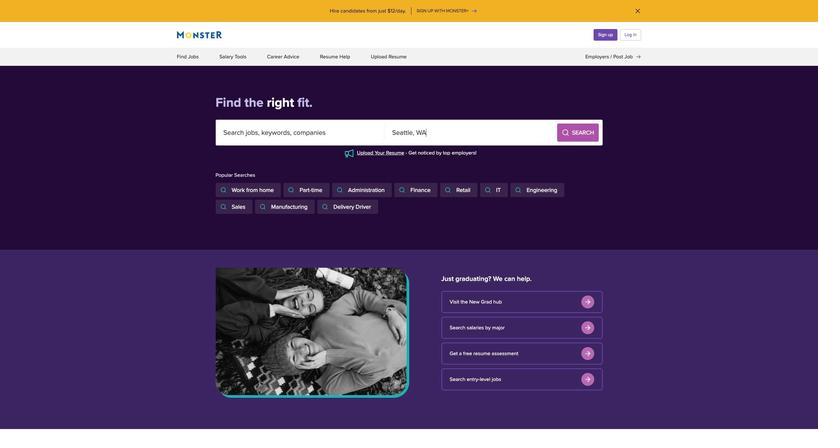 Task type: describe. For each thing, give the bounding box(es) containing it.
Search jobs, keywords, companies search field
[[216, 120, 385, 146]]



Task type: vqa. For each thing, say whether or not it's contained in the screenshot.
Enter location or "remote" Search Box
yes



Task type: locate. For each thing, give the bounding box(es) containing it.
Enter location or "remote" search field
[[385, 120, 554, 146]]

monster image
[[177, 31, 222, 39]]



